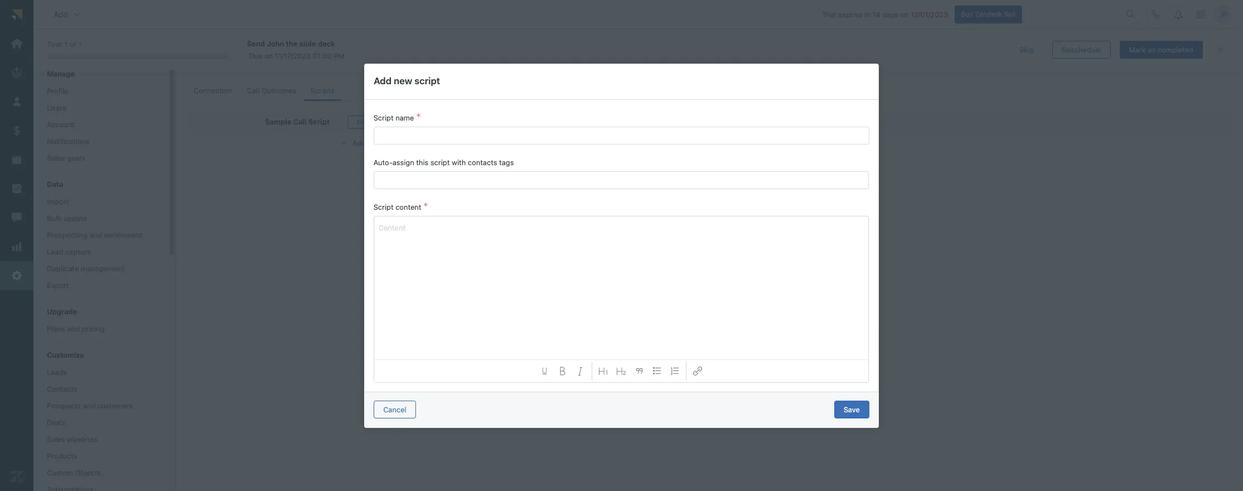 Task type: vqa. For each thing, say whether or not it's contained in the screenshot.
angle down icon related to Ownership
no



Task type: describe. For each thing, give the bounding box(es) containing it.
call
[[368, 138, 380, 147]]

prospects and customers
[[47, 401, 133, 410]]

name
[[396, 113, 415, 122]]

customers
[[97, 401, 133, 410]]

zendesk
[[976, 10, 1003, 18]]

days
[[883, 10, 899, 19]]

mark
[[1130, 45, 1147, 54]]

upgrade
[[47, 307, 77, 316]]

voice and text call your leads and contacts directly from sell. learn about using voice .
[[187, 42, 429, 69]]

11/17/2023
[[275, 51, 311, 60]]

new
[[394, 75, 412, 87]]

add button
[[45, 3, 90, 25]]

the
[[286, 39, 298, 48]]

expires
[[839, 10, 863, 19]]

duplicate management link
[[42, 261, 158, 276]]

outcomes
[[262, 86, 296, 95]]

auto-
[[374, 158, 393, 167]]

bulk update link
[[42, 211, 158, 226]]

scripts link
[[304, 81, 341, 101]]

add for add call script
[[353, 138, 366, 147]]

add for add new script
[[374, 75, 392, 87]]

profile link
[[42, 84, 158, 98]]

1 1 from the left
[[64, 40, 68, 49]]

plans
[[47, 324, 65, 333]]

buy zendesk sell
[[962, 10, 1016, 18]]

profile
[[47, 86, 69, 95]]

heading1 image
[[600, 366, 608, 375]]

deals
[[47, 418, 66, 427]]

tags
[[500, 158, 514, 167]]

john
[[267, 39, 284, 48]]

asterisk image for script name
[[417, 113, 421, 122]]

italic image
[[577, 366, 586, 375]]

deck
[[318, 39, 335, 48]]

data
[[47, 180, 63, 189]]

lead capture link
[[42, 244, 158, 259]]

trash image
[[385, 119, 391, 125]]

.
[[427, 60, 429, 69]]

pm
[[334, 51, 345, 60]]

sales for sales pipelines
[[47, 435, 65, 444]]

capture
[[65, 247, 91, 256]]

1 horizontal spatial call
[[247, 86, 260, 95]]

contacts inside "voice and text call your leads and contacts directly from sell. learn about using voice ."
[[253, 60, 282, 69]]

trial expires in 14 days on 12/01/2023
[[822, 10, 949, 19]]

assign
[[393, 158, 415, 167]]

14
[[873, 10, 881, 19]]

and for text
[[222, 42, 244, 57]]

directly
[[284, 60, 310, 69]]

leads
[[219, 60, 237, 69]]

using
[[388, 60, 406, 69]]

cancel
[[383, 405, 407, 414]]

script for add new script
[[415, 75, 440, 87]]

sales goals
[[47, 153, 85, 162]]

notifications
[[47, 137, 90, 146]]

list number image
[[671, 366, 680, 375]]

add new script
[[374, 75, 440, 87]]

connection
[[194, 86, 232, 95]]

slide
[[300, 39, 316, 48]]

save
[[844, 405, 860, 414]]

customize
[[47, 350, 84, 359]]

on inside send john the slide deck due on 11/17/2023 01:00 pm
[[265, 51, 273, 60]]

leads
[[47, 368, 67, 377]]

connection link
[[187, 81, 239, 101]]

buy zendesk sell button
[[955, 5, 1023, 23]]

sell.
[[329, 60, 344, 69]]

01:00
[[313, 51, 332, 60]]

bulk update
[[47, 214, 87, 223]]

contacts link
[[42, 382, 158, 396]]

cancel image
[[1217, 45, 1226, 54]]

prospecting and enrichment
[[47, 230, 142, 239]]

users link
[[42, 100, 158, 115]]

due
[[249, 51, 263, 60]]

reschedule button
[[1053, 41, 1111, 59]]

using voice link
[[388, 60, 427, 70]]

custom objects link
[[42, 465, 158, 480]]

add call script button
[[330, 134, 410, 152]]

lead
[[47, 247, 63, 256]]

bell image
[[1175, 10, 1184, 19]]

contacts
[[47, 384, 77, 393]]

12/01/2023
[[911, 10, 949, 19]]

users
[[47, 103, 66, 112]]



Task type: locate. For each thing, give the bounding box(es) containing it.
asterisk image
[[417, 113, 421, 122], [424, 202, 429, 211]]

completed
[[1158, 45, 1194, 54]]

script down scripts link
[[309, 117, 330, 126]]

1 right of
[[78, 40, 82, 49]]

and for customers
[[83, 401, 95, 410]]

2 vertical spatial script
[[431, 158, 450, 167]]

auto-assign this script with contacts tags
[[374, 158, 514, 167]]

1 horizontal spatial contacts
[[468, 158, 498, 167]]

prospects
[[47, 401, 81, 410]]

2 vertical spatial call
[[293, 117, 307, 126]]

with
[[452, 158, 466, 167]]

content
[[379, 223, 406, 232]]

2 1 from the left
[[78, 40, 82, 49]]

custom
[[47, 468, 73, 477]]

1
[[64, 40, 68, 49], [78, 40, 82, 49]]

account link
[[42, 117, 158, 132]]

products link
[[42, 449, 158, 463]]

1 vertical spatial on
[[265, 51, 273, 60]]

duplicate management
[[47, 264, 125, 273]]

task 1 of 1
[[47, 40, 82, 49]]

contacts down due
[[253, 60, 282, 69]]

sales pipelines
[[47, 435, 97, 444]]

and right plans at the left of the page
[[67, 324, 80, 333]]

lead capture
[[47, 247, 91, 256]]

and up 'leads'
[[222, 42, 244, 57]]

objects
[[75, 468, 101, 477]]

plans and pricing link
[[42, 321, 158, 336]]

0 horizontal spatial voice
[[187, 42, 219, 57]]

management
[[81, 264, 125, 273]]

1 left of
[[64, 40, 68, 49]]

0 vertical spatial voice
[[187, 42, 219, 57]]

import
[[47, 197, 69, 206]]

leads link
[[42, 365, 158, 380]]

script up content
[[374, 202, 394, 211]]

of
[[70, 40, 76, 49]]

0 vertical spatial script
[[415, 75, 440, 87]]

skip
[[1020, 45, 1035, 54]]

sample call script
[[265, 117, 330, 126]]

0 horizontal spatial add
[[54, 9, 68, 19]]

sample
[[265, 117, 291, 126]]

add down the about
[[374, 75, 392, 87]]

manage
[[47, 69, 75, 78]]

and down "contacts" link
[[83, 401, 95, 410]]

task
[[47, 40, 62, 49]]

zendesk products image
[[1197, 10, 1205, 18]]

script down the .
[[415, 75, 440, 87]]

None text field
[[380, 221, 865, 232]]

1 vertical spatial script
[[382, 138, 401, 147]]

content
[[396, 202, 422, 211]]

plans and pricing
[[47, 324, 105, 333]]

custom objects
[[47, 468, 101, 477]]

0 vertical spatial on
[[901, 10, 909, 19]]

1 horizontal spatial on
[[901, 10, 909, 19]]

asterisk image for script content
[[424, 202, 429, 211]]

0 horizontal spatial on
[[265, 51, 273, 60]]

add
[[54, 9, 68, 19], [374, 75, 392, 87], [353, 138, 366, 147]]

0 vertical spatial contacts
[[253, 60, 282, 69]]

from
[[312, 60, 327, 69]]

this
[[417, 158, 429, 167]]

sales inside sales pipelines link
[[47, 435, 65, 444]]

1 sales from the top
[[47, 153, 65, 162]]

1 vertical spatial add
[[374, 75, 392, 87]]

jp button
[[1215, 5, 1233, 23]]

0 vertical spatial sales
[[47, 153, 65, 162]]

1 vertical spatial asterisk image
[[424, 202, 429, 211]]

0 horizontal spatial call
[[187, 60, 200, 69]]

call right sample
[[293, 117, 307, 126]]

call inside "voice and text call your leads and contacts directly from sell. learn about using voice ."
[[187, 60, 200, 69]]

and down the bulk update link
[[90, 230, 102, 239]]

edit button
[[348, 115, 378, 129]]

duplicate
[[47, 264, 79, 273]]

heading2 image
[[617, 366, 626, 375]]

script for add call script
[[382, 138, 401, 147]]

enrichment
[[104, 230, 142, 239]]

quote image
[[635, 366, 644, 375]]

search image
[[1127, 10, 1136, 19]]

import link
[[42, 194, 158, 209]]

sell
[[1005, 10, 1016, 18]]

voice
[[187, 42, 219, 57], [408, 60, 427, 69]]

script name
[[374, 113, 415, 122]]

0 vertical spatial call
[[187, 60, 200, 69]]

bullet list image
[[653, 366, 662, 375]]

bulk
[[47, 214, 61, 223]]

zendesk image
[[9, 469, 24, 484]]

add for add
[[54, 9, 68, 19]]

0 vertical spatial asterisk image
[[417, 113, 421, 122]]

Script name field
[[379, 127, 865, 144]]

underline image
[[542, 367, 549, 374]]

script for script name
[[374, 113, 394, 122]]

call left your
[[187, 60, 200, 69]]

sales left goals
[[47, 153, 65, 162]]

send
[[247, 39, 265, 48]]

and for pricing
[[67, 324, 80, 333]]

chevron down image
[[72, 10, 81, 19]]

and for enrichment
[[90, 230, 102, 239]]

0 vertical spatial add
[[54, 9, 68, 19]]

calls image
[[1152, 10, 1161, 19]]

link image
[[694, 366, 703, 375]]

add left call
[[353, 138, 366, 147]]

script content
[[374, 202, 422, 211]]

asterisk image right content
[[424, 202, 429, 211]]

prospecting
[[47, 230, 88, 239]]

add left chevron down icon
[[54, 9, 68, 19]]

scripts
[[311, 86, 334, 95]]

edit
[[357, 118, 368, 125]]

export
[[47, 281, 69, 290]]

call left outcomes
[[247, 86, 260, 95]]

reschedule
[[1062, 45, 1102, 54]]

contacts
[[253, 60, 282, 69], [468, 158, 498, 167]]

cancel button
[[374, 401, 416, 418]]

on right days
[[901, 10, 909, 19]]

script left name
[[374, 113, 394, 122]]

0 horizontal spatial 1
[[64, 40, 68, 49]]

0 horizontal spatial asterisk image
[[417, 113, 421, 122]]

call
[[187, 60, 200, 69], [247, 86, 260, 95], [293, 117, 307, 126]]

script
[[374, 113, 394, 122], [309, 117, 330, 126], [374, 202, 394, 211]]

2 sales from the top
[[47, 435, 65, 444]]

about
[[367, 60, 386, 69]]

send john the slide deck due on 11/17/2023 01:00 pm
[[247, 39, 345, 60]]

sales pipelines link
[[42, 432, 158, 446]]

1 vertical spatial call
[[247, 86, 260, 95]]

buy
[[962, 10, 974, 18]]

sales goals link
[[42, 151, 158, 165]]

None field
[[63, 42, 151, 52], [377, 172, 867, 188], [63, 42, 151, 52], [377, 172, 867, 188]]

sales for sales goals
[[47, 153, 65, 162]]

script inside button
[[382, 138, 401, 147]]

1 horizontal spatial 1
[[78, 40, 82, 49]]

bold image
[[559, 366, 568, 375]]

1 vertical spatial voice
[[408, 60, 427, 69]]

deals link
[[42, 415, 158, 430]]

0 horizontal spatial contacts
[[253, 60, 282, 69]]

add image
[[339, 138, 348, 147]]

export link
[[42, 278, 158, 292]]

mark as completed button
[[1120, 41, 1204, 59]]

script right 'this'
[[431, 158, 450, 167]]

trial
[[822, 10, 837, 19]]

2 horizontal spatial add
[[374, 75, 392, 87]]

contacts right with at the top left of the page
[[468, 158, 498, 167]]

script right call
[[382, 138, 401, 147]]

products
[[47, 451, 77, 460]]

1 vertical spatial sales
[[47, 435, 65, 444]]

and down due
[[239, 60, 251, 69]]

sales down the deals
[[47, 435, 65, 444]]

2 vertical spatial add
[[353, 138, 366, 147]]

1 vertical spatial contacts
[[468, 158, 498, 167]]

1 horizontal spatial add
[[353, 138, 366, 147]]

save button
[[835, 401, 870, 418]]

1 horizontal spatial asterisk image
[[424, 202, 429, 211]]

skip button
[[1010, 41, 1044, 59]]

on right due
[[265, 51, 273, 60]]

script for script content
[[374, 202, 394, 211]]

prospects and customers link
[[42, 398, 158, 413]]

call outcomes
[[247, 86, 296, 95]]

voice up your
[[187, 42, 219, 57]]

asterisk image right name
[[417, 113, 421, 122]]

sales inside sales goals link
[[47, 153, 65, 162]]

add call script
[[353, 138, 401, 147]]

voice up 'add new script'
[[408, 60, 427, 69]]

2 horizontal spatial call
[[293, 117, 307, 126]]

on
[[901, 10, 909, 19], [265, 51, 273, 60]]

1 horizontal spatial voice
[[408, 60, 427, 69]]



